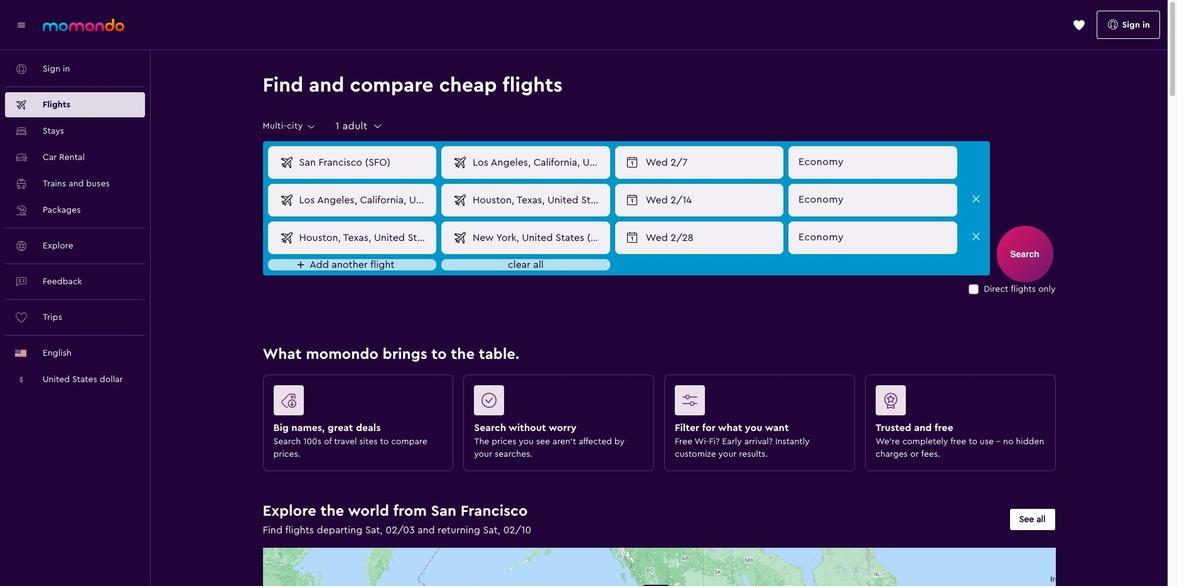 Task type: describe. For each thing, give the bounding box(es) containing it.
cabin type economy field for wednesday february 14th element
[[789, 184, 957, 216]]

cabin type economy field for wednesday february 28th 'element'
[[789, 222, 957, 254]]

cabin type economy field for wednesday february 7th element
[[789, 147, 957, 179]]

from? text field for wednesday february 7th element's to? text field
[[294, 147, 436, 178]]

open trips drawer image
[[1073, 19, 1085, 31]]

2 figure from the left
[[474, 386, 639, 421]]

from? text field for to? text field for wednesday february 14th element
[[294, 185, 436, 216]]

navigation menu image
[[15, 19, 28, 31]]

to? text field for wednesday february 7th element
[[468, 147, 609, 178]]

map region
[[132, 483, 1096, 586]]



Task type: vqa. For each thing, say whether or not it's contained in the screenshot.
trip type multi-city field
yes



Task type: locate. For each thing, give the bounding box(es) containing it.
1 vertical spatial to? text field
[[468, 185, 609, 216]]

2 to? text field from the top
[[468, 185, 609, 216]]

To? text field
[[468, 222, 609, 254]]

Cabin type Economy field
[[789, 147, 957, 179], [789, 184, 957, 216], [789, 222, 957, 254]]

To? text field
[[468, 147, 609, 178], [468, 185, 609, 216]]

1 vertical spatial cabin type economy field
[[789, 184, 957, 216]]

figure
[[273, 386, 438, 421], [474, 386, 639, 421], [675, 386, 839, 421], [876, 386, 1040, 421]]

3 cabin type economy field from the top
[[789, 222, 957, 254]]

From? text field
[[294, 222, 436, 254]]

wednesday february 14th element
[[646, 193, 775, 208]]

0 vertical spatial from? text field
[[294, 147, 436, 178]]

wednesday february 28th element
[[646, 230, 775, 245]]

From? text field
[[294, 147, 436, 178], [294, 185, 436, 216]]

2 from? text field from the top
[[294, 185, 436, 216]]

4 figure from the left
[[876, 386, 1040, 421]]

1 vertical spatial from? text field
[[294, 185, 436, 216]]

1 from? text field from the top
[[294, 147, 436, 178]]

1 cabin type economy field from the top
[[789, 147, 957, 179]]

2 cabin type economy field from the top
[[789, 184, 957, 216]]

2 vertical spatial cabin type economy field
[[789, 222, 957, 254]]

0 vertical spatial cabin type economy field
[[789, 147, 957, 179]]

wednesday february 7th element
[[646, 155, 775, 170]]

1 to? text field from the top
[[468, 147, 609, 178]]

united states (english) image
[[15, 350, 26, 357]]

0 vertical spatial to? text field
[[468, 147, 609, 178]]

to? text field for wednesday february 14th element
[[468, 185, 609, 216]]

Trip type Multi-city field
[[263, 121, 317, 132]]

3 figure from the left
[[675, 386, 839, 421]]

1 figure from the left
[[273, 386, 438, 421]]



